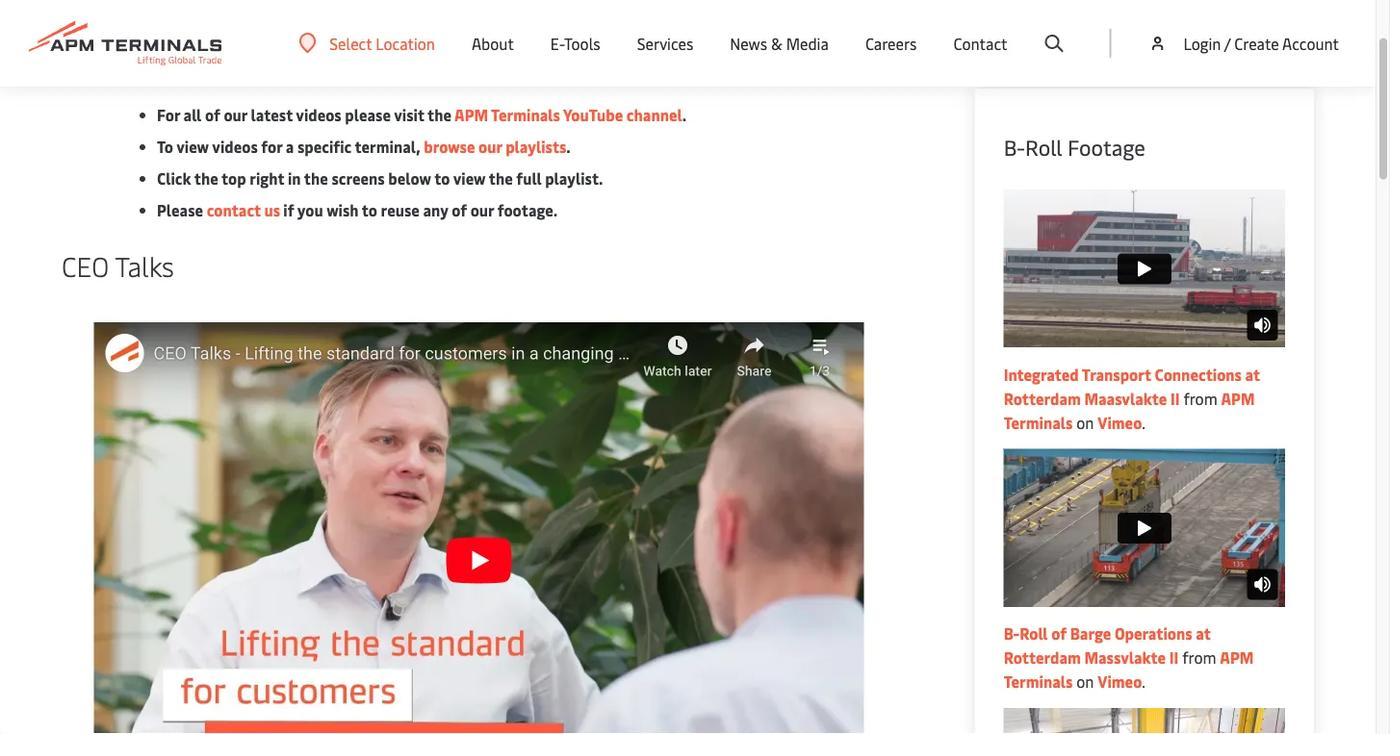 Task type: describe. For each thing, give the bounding box(es) containing it.
click
[[157, 169, 191, 189]]

from for at
[[1179, 648, 1220, 669]]

the right visit
[[428, 105, 452, 126]]

terminals for integrated
[[1004, 413, 1073, 433]]

tools
[[564, 33, 601, 54]]

playlist.
[[545, 169, 603, 189]]

0 vertical spatial our
[[224, 105, 247, 126]]

the left full
[[489, 169, 513, 189]]

vimeo for operations
[[1098, 672, 1142, 693]]

any
[[423, 200, 448, 221]]

of for for
[[205, 105, 220, 126]]

e-
[[551, 33, 564, 54]]

apm terminals for rotterdam
[[1004, 388, 1255, 433]]

barge
[[1070, 624, 1112, 645]]

select
[[330, 33, 372, 53]]

for
[[261, 137, 282, 157]]

please
[[345, 105, 391, 126]]

a
[[286, 137, 294, 157]]

ii inside b-roll of barge operations at rotterdam massvlakte ii
[[1170, 648, 1179, 669]]

youtube
[[563, 105, 623, 126]]

vimeo link for operations
[[1098, 672, 1142, 693]]

on vimeo . for rotterdam
[[1073, 413, 1146, 433]]

b-roll of barge operations at rotterdam massvlakte ii link
[[1004, 624, 1211, 669]]

. down maasvlakte
[[1142, 413, 1146, 433]]

visit
[[394, 105, 424, 126]]

at inside integrated transport connections at rotterdam maasvlakte ii
[[1246, 364, 1261, 385]]

apm terminals for operations
[[1004, 648, 1254, 693]]

footage.
[[498, 200, 558, 221]]

you
[[297, 200, 323, 221]]

select location
[[330, 33, 435, 53]]

. down services
[[682, 105, 687, 126]]

1 vertical spatial of
[[452, 200, 467, 221]]

terminals for b-
[[1004, 672, 1073, 693]]

ii inside integrated transport connections at rotterdam maasvlakte ii
[[1171, 388, 1180, 409]]

playlists
[[506, 137, 566, 157]]

login / create account
[[1184, 33, 1339, 53]]

apm terminals link for operations
[[1004, 648, 1254, 693]]

below
[[388, 169, 431, 189]]

maasvlakte
[[1085, 388, 1167, 409]]

footage
[[1068, 133, 1146, 162]]

vimeo link for rotterdam
[[1098, 413, 1142, 433]]

specific
[[298, 137, 352, 157]]

right
[[250, 169, 284, 189]]

reuse
[[381, 200, 420, 221]]

screens
[[332, 169, 385, 189]]

/
[[1225, 33, 1231, 53]]

on vimeo . for operations
[[1073, 672, 1146, 693]]

on for rotterdam
[[1077, 413, 1094, 433]]

0 horizontal spatial videos
[[212, 137, 258, 157]]

at inside b-roll of barge operations at rotterdam massvlakte ii
[[1196, 624, 1211, 645]]

on for operations
[[1077, 672, 1094, 693]]

b- for b-roll of barge operations at rotterdam massvlakte ii
[[1004, 624, 1020, 645]]

&
[[771, 33, 783, 54]]

1 vertical spatial to
[[362, 200, 377, 221]]

e-tools
[[551, 33, 601, 54]]

wish
[[327, 200, 359, 221]]

of for b-
[[1052, 624, 1067, 645]]

select location button
[[299, 32, 435, 54]]

the left the top
[[194, 169, 218, 189]]

contact
[[954, 33, 1008, 54]]

transport
[[1082, 364, 1151, 385]]

e-tools button
[[551, 0, 601, 87]]



Task type: locate. For each thing, give the bounding box(es) containing it.
apm terminals
[[1004, 388, 1255, 433], [1004, 648, 1254, 693]]

vimeo link down maasvlakte
[[1098, 413, 1142, 433]]

2 vimeo link from the top
[[1098, 672, 1142, 693]]

of left barge
[[1052, 624, 1067, 645]]

apm terminals down operations
[[1004, 648, 1254, 693]]

2 rotterdam from the top
[[1004, 648, 1081, 669]]

b- for b-roll footage
[[1004, 133, 1026, 162]]

all
[[184, 105, 202, 126]]

the right in
[[304, 169, 328, 189]]

0 vertical spatial on
[[1077, 413, 1094, 433]]

ceo talks
[[62, 247, 174, 284]]

on down maasvlakte
[[1077, 413, 1094, 433]]

view down browse
[[453, 169, 486, 189]]

0 vertical spatial videos
[[296, 105, 342, 126]]

roll for of
[[1020, 624, 1048, 645]]

1 vertical spatial apm terminals
[[1004, 648, 1254, 693]]

vimeo for rotterdam
[[1098, 413, 1142, 433]]

vimeo link down the "massvlakte"
[[1098, 672, 1142, 693]]

contact button
[[954, 0, 1008, 87]]

full
[[516, 169, 542, 189]]

1 horizontal spatial to
[[434, 169, 450, 189]]

videos up specific
[[296, 105, 342, 126]]

1 vertical spatial apm terminals link
[[1004, 648, 1254, 693]]

terminals down barge
[[1004, 672, 1073, 693]]

1 apm terminals from the top
[[1004, 388, 1255, 433]]

rotterdam
[[1004, 388, 1081, 409], [1004, 648, 1081, 669]]

0 vertical spatial ii
[[1171, 388, 1180, 409]]

1 vertical spatial vimeo link
[[1098, 672, 1142, 693]]

on
[[1077, 413, 1094, 433], [1077, 672, 1094, 693]]

1 vertical spatial rotterdam
[[1004, 648, 1081, 669]]

top
[[221, 169, 246, 189]]

1 vimeo from the top
[[1098, 413, 1142, 433]]

please contact us if you wish to reuse any of our footage.
[[157, 200, 558, 221]]

0 vertical spatial at
[[1246, 364, 1261, 385]]

1 horizontal spatial at
[[1246, 364, 1261, 385]]

2 apm terminals link from the top
[[1004, 648, 1254, 693]]

0 vertical spatial view
[[176, 137, 209, 157]]

rotterdam down barge
[[1004, 648, 1081, 669]]

videos
[[296, 105, 342, 126], [212, 137, 258, 157]]

0 vertical spatial apm terminals link
[[1004, 388, 1255, 433]]

apm terminals link
[[1004, 388, 1255, 433], [1004, 648, 1254, 693]]

browse
[[424, 137, 475, 157]]

to
[[434, 169, 450, 189], [362, 200, 377, 221]]

terminal,
[[355, 137, 420, 157]]

0 vertical spatial vimeo
[[1098, 413, 1142, 433]]

on vimeo . down the "massvlakte"
[[1073, 672, 1146, 693]]

latest
[[251, 105, 293, 126]]

apm for b-roll of barge operations at rotterdam massvlakte ii
[[1220, 648, 1254, 669]]

2 b- from the top
[[1004, 624, 1020, 645]]

click the top right in the screens below to view the full playlist.
[[157, 169, 603, 189]]

1 vertical spatial b-
[[1004, 624, 1020, 645]]

b- left footage
[[1004, 133, 1026, 162]]

0 vertical spatial of
[[205, 105, 220, 126]]

0 vertical spatial b-
[[1004, 133, 1026, 162]]

channel
[[627, 105, 682, 126]]

1 apm terminals link from the top
[[1004, 388, 1255, 433]]

if
[[283, 200, 294, 221]]

0 vertical spatial on vimeo .
[[1073, 413, 1146, 433]]

terminals down integrated
[[1004, 413, 1073, 433]]

please
[[157, 200, 203, 221]]

0 horizontal spatial to
[[362, 200, 377, 221]]

news
[[730, 33, 767, 54]]

apm terminals link down transport
[[1004, 388, 1255, 433]]

news & media
[[730, 33, 829, 54]]

at right operations
[[1196, 624, 1211, 645]]

apm terminals youtube channel link
[[455, 105, 682, 126]]

1 vertical spatial terminals
[[1004, 413, 1073, 433]]

for
[[157, 105, 180, 126]]

rotterdam inside integrated transport connections at rotterdam maasvlakte ii
[[1004, 388, 1081, 409]]

our left latest
[[224, 105, 247, 126]]

ceo
[[62, 247, 109, 284]]

videos up the top
[[212, 137, 258, 157]]

us
[[264, 200, 280, 221]]

2 on vimeo . from the top
[[1073, 672, 1146, 693]]

about button
[[472, 0, 514, 87]]

from for maasvlakte
[[1180, 388, 1221, 409]]

1 vimeo link from the top
[[1098, 413, 1142, 433]]

integrated
[[1004, 364, 1079, 385]]

on down b-roll of barge operations at rotterdam massvlakte ii link
[[1077, 672, 1094, 693]]

from
[[1180, 388, 1221, 409], [1179, 648, 1220, 669]]

0 vertical spatial to
[[434, 169, 450, 189]]

connections
[[1155, 364, 1242, 385]]

create
[[1235, 33, 1279, 53]]

1 vertical spatial vimeo
[[1098, 672, 1142, 693]]

services button
[[637, 0, 694, 87]]

services
[[637, 33, 694, 54]]

for all of our latest videos please visit the apm terminals youtube channel .
[[157, 105, 687, 126]]

2 vertical spatial of
[[1052, 624, 1067, 645]]

vimeo down maasvlakte
[[1098, 413, 1142, 433]]

1 vertical spatial at
[[1196, 624, 1211, 645]]

b-
[[1004, 133, 1026, 162], [1004, 624, 1020, 645]]

2 vimeo from the top
[[1098, 672, 1142, 693]]

login
[[1184, 33, 1221, 53]]

to right below
[[434, 169, 450, 189]]

apm terminals link for rotterdam
[[1004, 388, 1255, 433]]

0 vertical spatial rotterdam
[[1004, 388, 1081, 409]]

roll
[[1026, 133, 1063, 162], [1020, 624, 1048, 645]]

browse our playlists link
[[424, 137, 566, 157]]

careers
[[866, 33, 917, 54]]

ii down operations
[[1170, 648, 1179, 669]]

ii
[[1171, 388, 1180, 409], [1170, 648, 1179, 669]]

careers button
[[866, 0, 917, 87]]

our
[[224, 105, 247, 126], [479, 137, 502, 157], [470, 200, 494, 221]]

1 on from the top
[[1077, 413, 1094, 433]]

2 horizontal spatial of
[[1052, 624, 1067, 645]]

0 horizontal spatial at
[[1196, 624, 1211, 645]]

0 vertical spatial apm
[[455, 105, 488, 126]]

. down the "massvlakte"
[[1142, 672, 1146, 693]]

2 vertical spatial our
[[470, 200, 494, 221]]

of
[[205, 105, 220, 126], [452, 200, 467, 221], [1052, 624, 1067, 645]]

. down apm terminals youtube channel link
[[566, 137, 571, 157]]

integrated transport connections at rotterdam maasvlakte ii link
[[1004, 364, 1261, 409]]

from down connections
[[1180, 388, 1221, 409]]

.
[[682, 105, 687, 126], [566, 137, 571, 157], [1142, 413, 1146, 433], [1142, 672, 1146, 693]]

apm terminals down transport
[[1004, 388, 1255, 433]]

massvlakte
[[1085, 648, 1166, 669]]

of right any
[[452, 200, 467, 221]]

login / create account link
[[1148, 0, 1339, 87]]

about
[[472, 33, 514, 54]]

vimeo down the "massvlakte"
[[1098, 672, 1142, 693]]

location
[[376, 33, 435, 53]]

2 vertical spatial apm
[[1220, 648, 1254, 669]]

0 vertical spatial vimeo link
[[1098, 413, 1142, 433]]

1 horizontal spatial videos
[[296, 105, 342, 126]]

talks
[[115, 247, 174, 284]]

1 on vimeo . from the top
[[1073, 413, 1146, 433]]

to right wish
[[362, 200, 377, 221]]

of right the 'all'
[[205, 105, 220, 126]]

news & media button
[[730, 0, 829, 87]]

to
[[157, 137, 173, 157]]

vimeo link
[[1098, 413, 1142, 433], [1098, 672, 1142, 693]]

the
[[428, 105, 452, 126], [194, 169, 218, 189], [304, 169, 328, 189], [489, 169, 513, 189]]

1 vertical spatial view
[[453, 169, 486, 189]]

1 b- from the top
[[1004, 133, 1026, 162]]

from down operations
[[1179, 648, 1220, 669]]

apm terminals link down operations
[[1004, 648, 1254, 693]]

vimeo
[[1098, 413, 1142, 433], [1098, 672, 1142, 693]]

view right the to
[[176, 137, 209, 157]]

ii down connections
[[1171, 388, 1180, 409]]

1 vertical spatial apm
[[1221, 388, 1255, 409]]

1 vertical spatial from
[[1179, 648, 1220, 669]]

contact
[[207, 200, 261, 221]]

integrated transport connections at rotterdam maasvlakte ii
[[1004, 364, 1261, 409]]

b- left barge
[[1004, 624, 1020, 645]]

0 vertical spatial from
[[1180, 388, 1221, 409]]

2 vertical spatial terminals
[[1004, 672, 1073, 693]]

b- inside b-roll of barge operations at rotterdam massvlakte ii
[[1004, 624, 1020, 645]]

view
[[176, 137, 209, 157], [453, 169, 486, 189]]

b-roll footage
[[1004, 133, 1146, 162]]

operations
[[1115, 624, 1193, 645]]

0 vertical spatial apm terminals
[[1004, 388, 1255, 433]]

contact us link
[[207, 200, 280, 221]]

0 vertical spatial terminals
[[491, 105, 560, 126]]

b-roll of barge operations at rotterdam massvlakte ii
[[1004, 624, 1211, 669]]

our right browse
[[479, 137, 502, 157]]

1 vertical spatial videos
[[212, 137, 258, 157]]

roll left barge
[[1020, 624, 1048, 645]]

our left footage.
[[470, 200, 494, 221]]

media
[[786, 33, 829, 54]]

apm
[[455, 105, 488, 126], [1221, 388, 1255, 409], [1220, 648, 1254, 669]]

rotterdam down integrated
[[1004, 388, 1081, 409]]

1 horizontal spatial view
[[453, 169, 486, 189]]

0 vertical spatial roll
[[1026, 133, 1063, 162]]

2 apm terminals from the top
[[1004, 648, 1254, 693]]

1 vertical spatial on
[[1077, 672, 1094, 693]]

1 horizontal spatial of
[[452, 200, 467, 221]]

roll inside b-roll of barge operations at rotterdam massvlakte ii
[[1020, 624, 1048, 645]]

to view videos for a specific terminal, browse our playlists .
[[157, 137, 571, 157]]

1 rotterdam from the top
[[1004, 388, 1081, 409]]

1 vertical spatial our
[[479, 137, 502, 157]]

rotterdam inside b-roll of barge operations at rotterdam massvlakte ii
[[1004, 648, 1081, 669]]

on vimeo . down maasvlakte
[[1073, 413, 1146, 433]]

in
[[288, 169, 301, 189]]

1 vertical spatial on vimeo .
[[1073, 672, 1146, 693]]

0 horizontal spatial of
[[205, 105, 220, 126]]

account
[[1283, 33, 1339, 53]]

of inside b-roll of barge operations at rotterdam massvlakte ii
[[1052, 624, 1067, 645]]

at right connections
[[1246, 364, 1261, 385]]

terminals up playlists
[[491, 105, 560, 126]]

on vimeo .
[[1073, 413, 1146, 433], [1073, 672, 1146, 693]]

1 vertical spatial roll
[[1020, 624, 1048, 645]]

roll left footage
[[1026, 133, 1063, 162]]

apm for integrated transport connections at rotterdam maasvlakte ii
[[1221, 388, 1255, 409]]

0 horizontal spatial view
[[176, 137, 209, 157]]

2 on from the top
[[1077, 672, 1094, 693]]

terminals
[[491, 105, 560, 126], [1004, 413, 1073, 433], [1004, 672, 1073, 693]]

1 vertical spatial ii
[[1170, 648, 1179, 669]]

at
[[1246, 364, 1261, 385], [1196, 624, 1211, 645]]

roll for footage
[[1026, 133, 1063, 162]]



Task type: vqa. For each thing, say whether or not it's contained in the screenshot.
Privacy Policy
no



